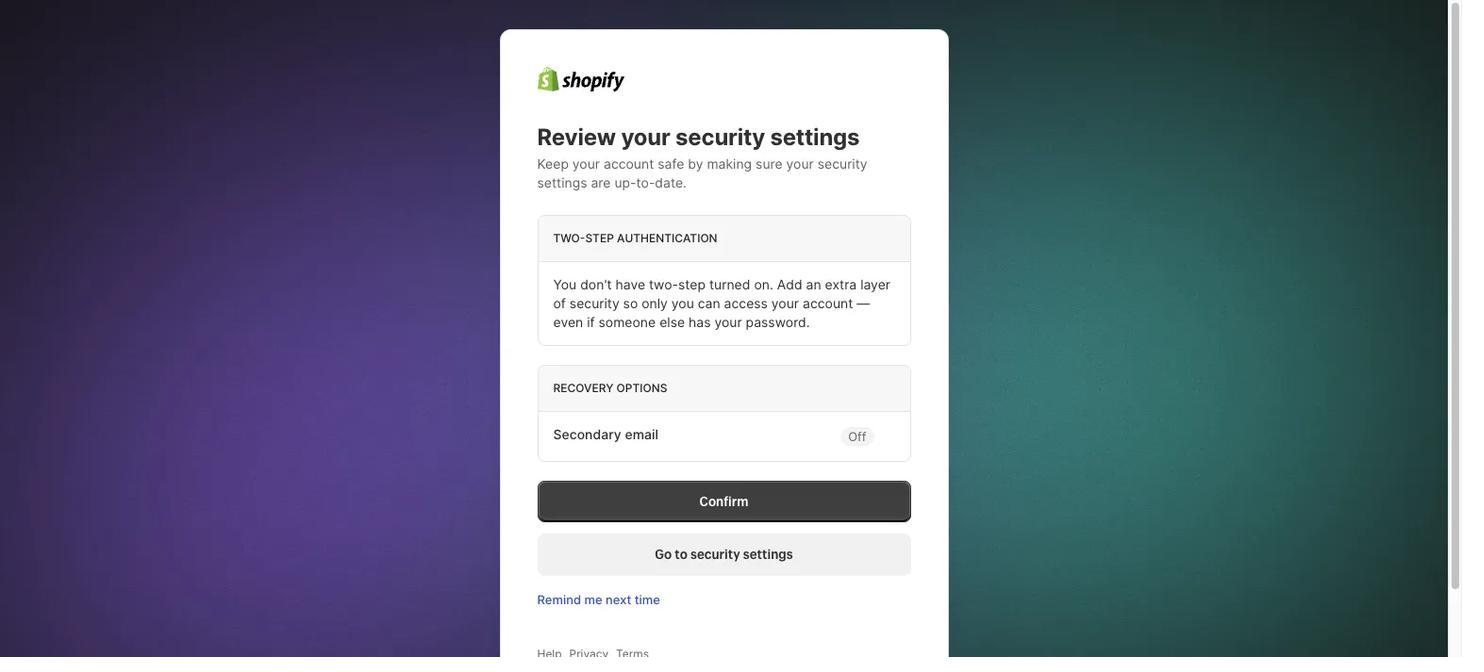 Task type: vqa. For each thing, say whether or not it's contained in the screenshot.
can
yes



Task type: describe. For each thing, give the bounding box(es) containing it.
account inside you don't have two-step turned on. add an extra layer of security so only you can access your account ⁠— even if someone else has your password.
[[803, 295, 853, 311]]

making
[[707, 155, 752, 171]]

of
[[553, 295, 566, 311]]

go to security settings
[[655, 545, 793, 563]]

authentication
[[617, 231, 718, 245]]

next
[[606, 592, 632, 607]]

secondary email
[[553, 426, 659, 442]]

by
[[688, 155, 703, 171]]

extra
[[825, 276, 857, 292]]

access
[[724, 295, 768, 311]]

settings for to
[[743, 545, 793, 563]]

review
[[537, 123, 616, 151]]

recovery options
[[553, 381, 667, 395]]

go
[[655, 545, 672, 563]]

keep
[[537, 155, 569, 171]]

confirm link
[[537, 481, 911, 523]]

else
[[660, 314, 685, 330]]

step inside you don't have two-step turned on. add an extra layer of security so only you can access your account ⁠— even if someone else has your password.
[[678, 276, 706, 292]]

remind me next time
[[537, 592, 660, 607]]

if
[[587, 314, 595, 330]]

your up safe
[[621, 123, 671, 151]]

you
[[553, 276, 577, 292]]

your down access at top
[[715, 314, 742, 330]]

add
[[777, 276, 803, 292]]

to-
[[636, 174, 655, 190]]

your up are
[[573, 155, 600, 171]]

two-
[[649, 276, 678, 292]]

confirm
[[700, 492, 749, 510]]

don't
[[580, 276, 612, 292]]

security inside go to security settings link
[[691, 545, 741, 563]]

remind
[[537, 592, 581, 607]]

1 vertical spatial settings
[[537, 174, 587, 190]]

your down "add" at the right of page
[[772, 295, 799, 311]]

log in to shopify image
[[537, 67, 624, 92]]



Task type: locate. For each thing, give the bounding box(es) containing it.
so
[[623, 295, 638, 311]]

has
[[689, 314, 711, 330]]

step up you
[[678, 276, 706, 292]]

you
[[672, 295, 694, 311]]

settings for your
[[770, 123, 860, 151]]

account down extra
[[803, 295, 853, 311]]

two-step authentication
[[553, 231, 718, 245]]

security right the to
[[691, 545, 741, 563]]

can
[[698, 295, 721, 311]]

1 vertical spatial account
[[803, 295, 853, 311]]

remind me next time link
[[537, 590, 660, 609]]

two-
[[553, 231, 585, 245]]

date.
[[655, 174, 687, 190]]

layer
[[861, 276, 891, 292]]

on.
[[754, 276, 774, 292]]

password.
[[746, 314, 810, 330]]

0 horizontal spatial account
[[604, 155, 654, 171]]

0 vertical spatial settings
[[770, 123, 860, 151]]

security inside you don't have two-step turned on. add an extra layer of security so only you can access your account ⁠— even if someone else has your password.
[[570, 295, 620, 311]]

account
[[604, 155, 654, 171], [803, 295, 853, 311]]

step up don't
[[585, 231, 614, 245]]

settings down confirm link
[[743, 545, 793, 563]]

have
[[616, 276, 646, 292]]

an
[[806, 276, 822, 292]]

recovery
[[553, 381, 614, 395]]

you don't have two-step turned on. add an extra layer of security so only you can access your account ⁠— even if someone else has your password.
[[553, 276, 891, 330]]

off
[[849, 429, 867, 444]]

me
[[585, 592, 603, 607]]

account up up-
[[604, 155, 654, 171]]

email
[[625, 426, 659, 442]]

sure
[[756, 155, 783, 171]]

turned
[[710, 276, 751, 292]]

1 horizontal spatial account
[[803, 295, 853, 311]]

your right sure
[[787, 155, 814, 171]]

secondary
[[553, 426, 622, 442]]

step
[[585, 231, 614, 245], [678, 276, 706, 292]]

0 vertical spatial step
[[585, 231, 614, 245]]

security
[[676, 123, 765, 151], [818, 155, 868, 171], [570, 295, 620, 311], [691, 545, 741, 563]]

go to security settings link
[[537, 534, 911, 575]]

1 horizontal spatial step
[[678, 276, 706, 292]]

security right sure
[[818, 155, 868, 171]]

to
[[675, 545, 688, 563]]

settings up sure
[[770, 123, 860, 151]]

review your security settings keep your account safe by making sure your security settings are up-to-date.
[[537, 123, 868, 190]]

safe
[[658, 155, 684, 171]]

settings down keep
[[537, 174, 587, 190]]

settings
[[770, 123, 860, 151], [537, 174, 587, 190], [743, 545, 793, 563]]

1 vertical spatial step
[[678, 276, 706, 292]]

⁠—
[[857, 295, 870, 311]]

your
[[621, 123, 671, 151], [573, 155, 600, 171], [787, 155, 814, 171], [772, 295, 799, 311], [715, 314, 742, 330]]

security up making
[[676, 123, 765, 151]]

even
[[553, 314, 583, 330]]

time
[[635, 592, 660, 607]]

up-
[[615, 174, 637, 190]]

2 vertical spatial settings
[[743, 545, 793, 563]]

options
[[617, 381, 667, 395]]

only
[[642, 295, 668, 311]]

are
[[591, 174, 611, 190]]

security down don't
[[570, 295, 620, 311]]

someone
[[599, 314, 656, 330]]

0 horizontal spatial step
[[585, 231, 614, 245]]

0 vertical spatial account
[[604, 155, 654, 171]]

account inside review your security settings keep your account safe by making sure your security settings are up-to-date.
[[604, 155, 654, 171]]



